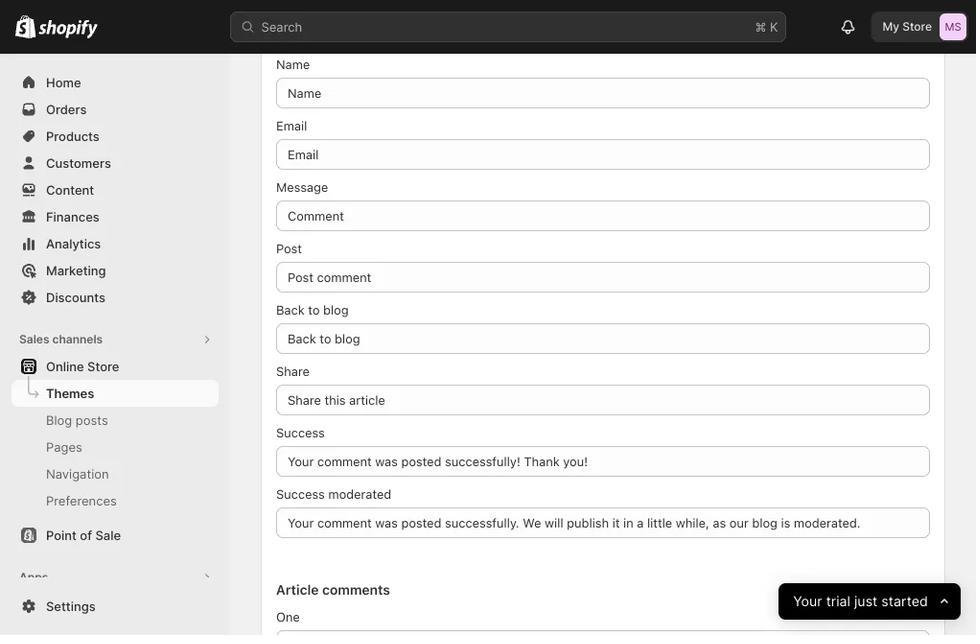 Task type: vqa. For each thing, say whether or not it's contained in the screenshot.
of
yes



Task type: describe. For each thing, give the bounding box(es) containing it.
preferences
[[46, 493, 117, 508]]

navigation
[[46, 466, 109, 481]]

preferences link
[[12, 487, 219, 514]]

add
[[46, 597, 70, 612]]

your trial just started
[[794, 593, 929, 610]]

customers
[[46, 155, 111, 170]]

my store image
[[940, 13, 967, 40]]

customers link
[[12, 150, 219, 177]]

point
[[46, 528, 77, 543]]

sales
[[19, 332, 49, 346]]

0 vertical spatial online store
[[269, 23, 341, 38]]

0 horizontal spatial store
[[87, 359, 119, 374]]

search
[[261, 19, 302, 34]]

k
[[770, 19, 779, 34]]

discounts
[[46, 290, 106, 305]]

your trial just started button
[[779, 583, 961, 620]]

home link
[[12, 69, 219, 96]]

sales channels button
[[12, 326, 219, 353]]

point of sale button
[[0, 522, 230, 549]]

pages link
[[12, 434, 219, 461]]

just
[[855, 593, 878, 610]]

point of sale link
[[12, 522, 219, 549]]

finances link
[[12, 203, 219, 230]]

settings link
[[12, 593, 219, 620]]

sales channels
[[19, 332, 103, 346]]

of
[[80, 528, 92, 543]]

themes
[[46, 386, 94, 401]]

apps
[[74, 597, 103, 612]]

pages
[[46, 439, 82, 454]]

2 horizontal spatial store
[[903, 20, 933, 34]]

0 vertical spatial online store link
[[269, 21, 341, 40]]

channels
[[52, 332, 103, 346]]

blog
[[46, 413, 72, 427]]

analytics link
[[12, 230, 219, 257]]

navigation link
[[12, 461, 219, 487]]



Task type: locate. For each thing, give the bounding box(es) containing it.
shopify image
[[39, 20, 98, 39]]

finances
[[46, 209, 100, 224]]

online right online store image
[[269, 23, 306, 38]]

online store
[[269, 23, 341, 38], [46, 359, 119, 374]]

online down sales channels
[[46, 359, 84, 374]]

store right search
[[309, 23, 341, 38]]

blog posts link
[[12, 407, 219, 434]]

products
[[46, 129, 100, 143]]

⌘
[[756, 19, 767, 34]]

1 horizontal spatial store
[[309, 23, 341, 38]]

online store link right online store image
[[269, 21, 341, 40]]

content
[[46, 182, 94, 197]]

my store
[[883, 20, 933, 34]]

1 vertical spatial online store
[[46, 359, 119, 374]]

sale
[[95, 528, 121, 543]]

apps
[[19, 570, 48, 584]]

themes link
[[12, 380, 219, 407]]

analytics
[[46, 236, 101, 251]]

1 vertical spatial online store link
[[12, 353, 219, 380]]

blog posts
[[46, 413, 108, 427]]

point of sale
[[46, 528, 121, 543]]

posts
[[76, 413, 108, 427]]

orders link
[[12, 96, 219, 123]]

online
[[269, 23, 306, 38], [46, 359, 84, 374]]

online store image
[[242, 21, 261, 40]]

home
[[46, 75, 81, 90]]

0 horizontal spatial online
[[46, 359, 84, 374]]

content link
[[12, 177, 219, 203]]

add apps button
[[12, 591, 219, 618]]

1 horizontal spatial online
[[269, 23, 306, 38]]

store down sales channels button
[[87, 359, 119, 374]]

marketing link
[[12, 257, 219, 284]]

orders
[[46, 102, 87, 117]]

1 vertical spatial online
[[46, 359, 84, 374]]

online store link
[[269, 21, 341, 40], [12, 353, 219, 380]]

0 vertical spatial online
[[269, 23, 306, 38]]

online store right online store image
[[269, 23, 341, 38]]

discounts link
[[12, 284, 219, 311]]

marketing
[[46, 263, 106, 278]]

settings
[[46, 599, 96, 614]]

1 horizontal spatial online store link
[[269, 21, 341, 40]]

online store down 'channels'
[[46, 359, 119, 374]]

1 horizontal spatial online store
[[269, 23, 341, 38]]

0 horizontal spatial online store link
[[12, 353, 219, 380]]

products link
[[12, 123, 219, 150]]

apps button
[[12, 564, 219, 591]]

add apps
[[46, 597, 103, 612]]

started
[[882, 593, 929, 610]]

0 horizontal spatial online store
[[46, 359, 119, 374]]

my
[[883, 20, 900, 34]]

trial
[[827, 593, 851, 610]]

store right my
[[903, 20, 933, 34]]

store
[[903, 20, 933, 34], [309, 23, 341, 38], [87, 359, 119, 374]]

⌘ k
[[756, 19, 779, 34]]

shopify image
[[15, 15, 36, 38]]

online store link down 'channels'
[[12, 353, 219, 380]]

your
[[794, 593, 823, 610]]



